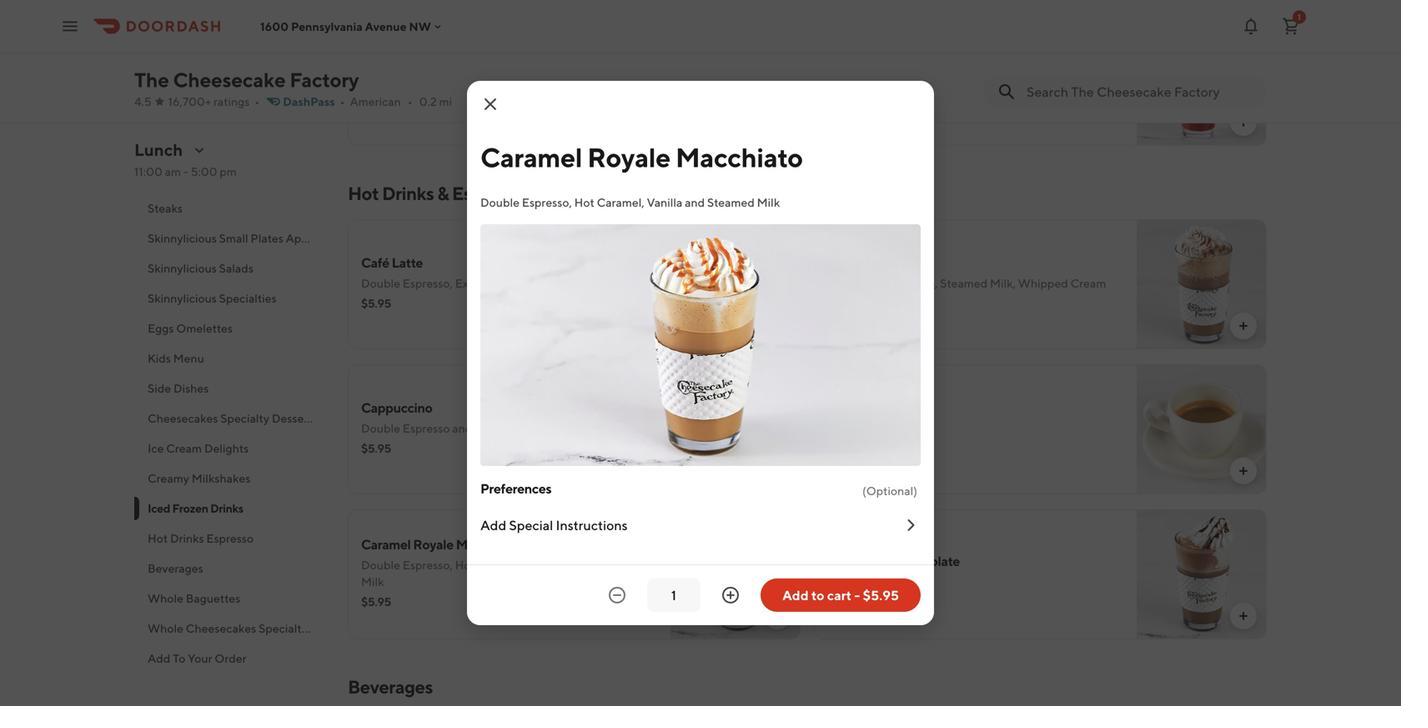 Task type: describe. For each thing, give the bounding box(es) containing it.
add to your order button
[[134, 644, 328, 674]]

caramel for caramel royale macchiato double espresso, hot caramel, vanilla and steamed milk $5.95
[[361, 537, 411, 553]]

• for $5.95 •
[[861, 297, 866, 310]]

crushed
[[827, 65, 873, 78]]

add special instructions button
[[480, 503, 921, 548]]

café latte double espresso, extra steamed milk $5.95
[[361, 255, 558, 310]]

open menu image
[[60, 16, 80, 36]]

ice inside tropical smoothie mango, passion fruit, pineapple and coconut all blended with ice $9.95
[[434, 81, 450, 95]]

espresso inside button
[[206, 532, 254, 546]]

skinnylicious specialties button
[[134, 284, 328, 314]]

royale for caramel royale macchiato double espresso, hot caramel, vanilla and steamed milk $5.95
[[413, 537, 454, 553]]

to
[[812, 588, 825, 603]]

steamed inside café latte double espresso, extra steamed milk $5.95
[[486, 277, 533, 290]]

eggs omelettes button
[[134, 314, 328, 344]]

drinks for &
[[382, 183, 434, 204]]

salads
[[219, 261, 254, 275]]

and up item search search field
[[1084, 65, 1104, 78]]

cream inside button
[[166, 442, 202, 455]]

1 button
[[1275, 10, 1308, 43]]

tropical smoothie image
[[671, 16, 801, 146]]

beverages button
[[134, 554, 328, 584]]

royale for caramel royale macchiato
[[587, 142, 671, 173]]

whole for whole baguettes
[[148, 592, 183, 606]]

steaks button
[[134, 194, 328, 224]]

espresso, inside caramel royale macchiato double espresso, hot caramel, vanilla and steamed milk $5.95
[[403, 558, 453, 572]]

vanilla inside 'caramel royale macchiato' dialog
[[647, 196, 683, 209]]

skinnylicious for skinnylicious salads
[[148, 261, 217, 275]]

$5.95 inside café latte double espresso, extra steamed milk $5.95
[[361, 297, 391, 310]]

0.2
[[419, 95, 437, 108]]

preferences
[[480, 481, 552, 497]]

café mocha espresso, chocolate, steamed milk, whipped cream
[[827, 255, 1106, 290]]

caramel for caramel royale macchiato
[[480, 142, 582, 173]]

creamy
[[148, 472, 189, 485]]

skinnylicious small plates appetizers
[[148, 231, 344, 245]]

caramel royale macchiato double espresso, hot caramel, vanilla and steamed milk $5.95
[[361, 537, 635, 609]]

factory for factory hot chocolate
[[827, 553, 872, 569]]

cappuccino image
[[671, 365, 801, 495]]

delights
[[204, 442, 249, 455]]

order
[[215, 652, 246, 666]]

add item to cart image for espresso
[[771, 465, 784, 478]]

• for dashpass •
[[340, 95, 345, 108]]

1 vertical spatial drinks
[[210, 502, 243, 515]]

milkshakes
[[192, 472, 251, 485]]

5:00
[[191, 165, 217, 179]]

caramel royale macchiato
[[480, 142, 803, 173]]

extra
[[455, 277, 483, 290]]

- inside "button"
[[855, 588, 860, 603]]

kids menu
[[148, 352, 204, 365]]

skinnylicious salads
[[148, 261, 254, 275]]

add for add special instructions
[[480, 518, 506, 533]]

&
[[437, 183, 449, 204]]

espresso, inside café latte double espresso, extra steamed milk $5.95
[[403, 277, 453, 290]]

side dishes
[[148, 382, 209, 395]]

eggs omelettes
[[148, 322, 233, 335]]

ice inside button
[[148, 442, 164, 455]]

ice cream delights button
[[134, 434, 328, 464]]

factory hot chocolate
[[827, 553, 960, 569]]

Current quantity is 1 number field
[[657, 586, 691, 605]]

skinnylicious small plates appetizers button
[[134, 224, 344, 254]]

menu
[[173, 352, 204, 365]]

cheesecake
[[173, 68, 286, 92]]

dashpass
[[283, 95, 335, 108]]

espresso inside the "cappuccino double espresso and foamy steamed milk $5.95"
[[403, 422, 450, 435]]

espresso, inside 'caramel royale macchiato' dialog
[[522, 196, 572, 209]]

all inside peach smoothie crushed peaches and juice all blended with ice and swirled with raspberry
[[975, 65, 990, 78]]

baguettes
[[186, 592, 240, 606]]

skinnylicious salads button
[[134, 254, 328, 284]]

steaks
[[148, 201, 183, 215]]

factory for factory combinations
[[148, 171, 188, 185]]

ratings
[[214, 95, 250, 108]]

decrease quantity by 1 image
[[607, 586, 627, 606]]

add special instructions
[[480, 518, 628, 533]]

add for add to your order
[[148, 652, 170, 666]]

with inside tropical smoothie mango, passion fruit, pineapple and coconut all blended with ice $9.95
[[409, 81, 432, 95]]

raspberry
[[895, 81, 949, 95]]

specialty inside button
[[259, 622, 308, 636]]

whole cheesecakes specialty cakes
[[148, 622, 343, 636]]

fruit,
[[446, 65, 475, 78]]

chocolate,
[[880, 277, 938, 290]]

and inside caramel royale macchiato double espresso, hot caramel, vanilla and steamed milk $5.95
[[566, 558, 586, 572]]

small
[[219, 231, 248, 245]]

whole for whole cheesecakes specialty cakes
[[148, 622, 183, 636]]

nw
[[409, 19, 431, 33]]

whipped
[[1018, 277, 1068, 290]]

77% (9)
[[885, 578, 924, 592]]

chocolate
[[899, 553, 960, 569]]

desserts
[[272, 412, 317, 425]]

your
[[188, 652, 212, 666]]

cream inside café mocha espresso, chocolate, steamed milk, whipped cream
[[1071, 277, 1106, 290]]

87%
[[884, 297, 906, 310]]

1600 pennsylvania avenue nw button
[[260, 19, 444, 33]]

ice inside peach smoothie crushed peaches and juice all blended with ice and swirled with raspberry
[[1065, 65, 1082, 78]]

peaches
[[875, 65, 920, 78]]

peach smoothie image
[[1137, 16, 1267, 146]]

double espresso
[[827, 408, 926, 424]]

11:00
[[134, 165, 163, 179]]

factory combinations
[[148, 171, 265, 185]]

77%
[[885, 578, 907, 592]]

16,700+ ratings •
[[168, 95, 260, 108]]

side dishes button
[[134, 374, 328, 404]]

dashpass •
[[283, 95, 345, 108]]

eggs
[[148, 322, 174, 335]]

add item to cart image for espresso,
[[1237, 319, 1250, 333]]

$5.95 inside "button"
[[863, 588, 899, 603]]

close caramel royale macchiato image
[[480, 94, 500, 114]]

0 horizontal spatial -
[[183, 165, 188, 179]]

smoothie for tropical smoothie
[[410, 43, 467, 59]]

combinations
[[190, 171, 265, 185]]

milk inside caramel royale macchiato double espresso, hot caramel, vanilla and steamed milk $5.95
[[361, 575, 384, 589]]

blended inside peach smoothie crushed peaches and juice all blended with ice and swirled with raspberry
[[992, 65, 1038, 78]]

vanilla inside caramel royale macchiato double espresso, hot caramel, vanilla and steamed milk $5.95
[[528, 558, 563, 572]]

dishes
[[173, 382, 209, 395]]

hot inside caramel royale macchiato double espresso, hot caramel, vanilla and steamed milk $5.95
[[455, 558, 475, 572]]



Task type: locate. For each thing, give the bounding box(es) containing it.
macchiato inside 'caramel royale macchiato' dialog
[[676, 142, 803, 173]]

1 vertical spatial beverages
[[348, 676, 433, 698]]

1 vertical spatial specialty
[[259, 622, 308, 636]]

0 horizontal spatial caramel
[[361, 537, 411, 553]]

smoothie up the passion
[[410, 43, 467, 59]]

3 skinnylicious from the top
[[148, 292, 217, 305]]

1 skinnylicious from the top
[[148, 231, 217, 245]]

am
[[165, 165, 181, 179]]

add for add to cart - $5.95
[[783, 588, 809, 603]]

0 vertical spatial skinnylicious
[[148, 231, 217, 245]]

caramel, inside 'caramel royale macchiato' dialog
[[597, 196, 645, 209]]

smoothie inside peach smoothie crushed peaches and juice all blended with ice and swirled with raspberry
[[866, 43, 924, 59]]

0 vertical spatial drinks
[[382, 183, 434, 204]]

-
[[183, 165, 188, 179], [855, 588, 860, 603]]

espresso down cappuccino
[[403, 422, 450, 435]]

cakes
[[310, 622, 343, 636]]

espresso up beverages button
[[206, 532, 254, 546]]

and inside tropical smoothie mango, passion fruit, pineapple and coconut all blended with ice $9.95
[[533, 65, 553, 78]]

• left 0.2
[[408, 95, 413, 108]]

all inside tropical smoothie mango, passion fruit, pineapple and coconut all blended with ice $9.95
[[604, 65, 619, 78]]

factory down lunch
[[148, 171, 188, 185]]

0 horizontal spatial add item to cart image
[[771, 319, 784, 333]]

and up raspberry
[[922, 65, 942, 78]]

mocha
[[858, 255, 899, 271]]

peach
[[827, 43, 864, 59]]

1 vertical spatial whole
[[148, 622, 183, 636]]

$5.95 •
[[827, 297, 866, 310]]

cream
[[1071, 277, 1106, 290], [166, 442, 202, 455]]

0 horizontal spatial vanilla
[[528, 558, 563, 572]]

double inside 'caramel royale macchiato' dialog
[[480, 196, 520, 209]]

2 horizontal spatial with
[[1040, 65, 1063, 78]]

• right the $5.50 at the bottom
[[862, 578, 867, 592]]

factory up $5.50 •
[[827, 553, 872, 569]]

increase quantity by 1 image
[[721, 586, 741, 606]]

café for café latte
[[361, 255, 389, 271]]

1 vertical spatial caramel
[[361, 537, 411, 553]]

caramel, down caramel royale macchiato
[[597, 196, 645, 209]]

whole
[[148, 592, 183, 606], [148, 622, 183, 636]]

add inside "button"
[[783, 588, 809, 603]]

royale inside dialog
[[587, 142, 671, 173]]

1 horizontal spatial cream
[[1071, 277, 1106, 290]]

tropical
[[361, 43, 408, 59]]

kids menu button
[[134, 344, 328, 374]]

(9)
[[909, 578, 924, 592]]

1 all from the left
[[604, 65, 619, 78]]

add item to cart image
[[771, 319, 784, 333], [1237, 465, 1250, 478]]

1 horizontal spatial with
[[869, 81, 892, 95]]

frozen
[[172, 502, 208, 515]]

smoothie inside tropical smoothie mango, passion fruit, pineapple and coconut all blended with ice $9.95
[[410, 43, 467, 59]]

hot drinks & espresso
[[348, 183, 524, 204]]

2 whole from the top
[[148, 622, 183, 636]]

blended right juice
[[992, 65, 1038, 78]]

1 vertical spatial -
[[855, 588, 860, 603]]

cream up 'creamy milkshakes'
[[166, 442, 202, 455]]

and inside 'caramel royale macchiato' dialog
[[685, 196, 705, 209]]

pennsylvania
[[291, 19, 363, 33]]

2 vertical spatial add
[[148, 652, 170, 666]]

double inside the "cappuccino double espresso and foamy steamed milk $5.95"
[[361, 422, 400, 435]]

creamy milkshakes
[[148, 472, 251, 485]]

2 all from the left
[[975, 65, 990, 78]]

and left foamy
[[452, 422, 472, 435]]

vanilla down caramel royale macchiato
[[647, 196, 683, 209]]

drinks down the creamy milkshakes button
[[210, 502, 243, 515]]

0 horizontal spatial royale
[[413, 537, 454, 553]]

latte
[[392, 255, 423, 271]]

1 horizontal spatial café
[[827, 255, 856, 271]]

milk inside the "cappuccino double espresso and foamy steamed milk $5.95"
[[563, 422, 586, 435]]

double inside café latte double espresso, extra steamed milk $5.95
[[361, 277, 400, 290]]

•
[[255, 95, 260, 108], [340, 95, 345, 108], [408, 95, 413, 108], [861, 297, 866, 310], [862, 578, 867, 592]]

0 horizontal spatial add
[[148, 652, 170, 666]]

american • 0.2 mi
[[350, 95, 452, 108]]

foamy
[[475, 422, 510, 435]]

$5.95 inside caramel royale macchiato double espresso, hot caramel, vanilla and steamed milk $5.95
[[361, 595, 391, 609]]

steamed inside café mocha espresso, chocolate, steamed milk, whipped cream
[[940, 277, 988, 290]]

lunch
[[134, 140, 183, 160]]

steamed inside 'caramel royale macchiato' dialog
[[707, 196, 755, 209]]

coconut
[[555, 65, 602, 78]]

add item to cart image for café latte
[[771, 319, 784, 333]]

0 horizontal spatial cream
[[166, 442, 202, 455]]

café inside café latte double espresso, extra steamed milk $5.95
[[361, 255, 389, 271]]

skinnylicious
[[148, 231, 217, 245], [148, 261, 217, 275], [148, 292, 217, 305]]

1 horizontal spatial blended
[[992, 65, 1038, 78]]

kids
[[148, 352, 171, 365]]

double espresso image
[[1137, 365, 1267, 495]]

$5.95
[[361, 297, 391, 310], [827, 297, 857, 310], [361, 442, 391, 455], [863, 588, 899, 603], [361, 595, 391, 609]]

1 vertical spatial add item to cart image
[[1237, 465, 1250, 478]]

drinks for espresso
[[170, 532, 204, 546]]

2 vertical spatial skinnylicious
[[148, 292, 217, 305]]

espresso, inside café mocha espresso, chocolate, steamed milk, whipped cream
[[827, 277, 878, 290]]

pm
[[220, 165, 237, 179]]

drinks left &
[[382, 183, 434, 204]]

1 horizontal spatial vanilla
[[647, 196, 683, 209]]

special
[[509, 518, 553, 533]]

$5.50 •
[[827, 578, 867, 592]]

0 horizontal spatial blended
[[361, 81, 406, 95]]

skinnylicious for skinnylicious specialties
[[148, 292, 217, 305]]

blended down mango,
[[361, 81, 406, 95]]

0 vertical spatial caramel
[[480, 142, 582, 173]]

- right "cart"
[[855, 588, 860, 603]]

macchiato inside caramel royale macchiato double espresso, hot caramel, vanilla and steamed milk $5.95
[[456, 537, 518, 553]]

add to your order
[[148, 652, 246, 666]]

2 vertical spatial ice
[[148, 442, 164, 455]]

hot inside button
[[148, 532, 168, 546]]

0 vertical spatial add item to cart image
[[771, 319, 784, 333]]

café left mocha
[[827, 255, 856, 271]]

cheesecakes specialty desserts
[[148, 412, 317, 425]]

1 horizontal spatial ice
[[434, 81, 450, 95]]

1 vertical spatial factory
[[148, 171, 188, 185]]

specialty left cakes
[[259, 622, 308, 636]]

cart
[[827, 588, 852, 603]]

ice down fruit,
[[434, 81, 450, 95]]

1 vertical spatial cheesecakes
[[186, 622, 256, 636]]

add left to
[[148, 652, 170, 666]]

café latte image
[[671, 219, 801, 350]]

ice up creamy
[[148, 442, 164, 455]]

1 smoothie from the left
[[410, 43, 467, 59]]

add item to cart image for macchiato
[[771, 610, 784, 623]]

0 horizontal spatial macchiato
[[456, 537, 518, 553]]

1 vertical spatial caramel,
[[478, 558, 525, 572]]

87% (8)
[[884, 297, 923, 310]]

0 vertical spatial factory
[[290, 68, 359, 92]]

2 vertical spatial factory
[[827, 553, 872, 569]]

cheesecakes down "baguettes"
[[186, 622, 256, 636]]

creamy milkshakes button
[[134, 464, 328, 494]]

whole baguettes button
[[134, 584, 328, 614]]

factory inside button
[[148, 171, 188, 185]]

cappuccino
[[361, 400, 433, 416]]

0 vertical spatial macchiato
[[676, 142, 803, 173]]

add item to cart image for crushed
[[1237, 116, 1250, 129]]

1 horizontal spatial factory
[[290, 68, 359, 92]]

skinnylicious down steaks
[[148, 231, 217, 245]]

add left "special"
[[480, 518, 506, 533]]

all right coconut
[[604, 65, 619, 78]]

and left coconut
[[533, 65, 553, 78]]

0 horizontal spatial ice
[[148, 442, 164, 455]]

whole up to
[[148, 622, 183, 636]]

0 vertical spatial cheesecakes
[[148, 412, 218, 425]]

1 vertical spatial cream
[[166, 442, 202, 455]]

0 horizontal spatial drinks
[[170, 532, 204, 546]]

1 horizontal spatial add item to cart image
[[1237, 465, 1250, 478]]

1 horizontal spatial add
[[480, 518, 506, 533]]

café left latte
[[361, 255, 389, 271]]

cheesecakes down side dishes
[[148, 412, 218, 425]]

skinnylicious specialties
[[148, 292, 277, 305]]

hot
[[348, 183, 379, 204], [574, 196, 595, 209], [148, 532, 168, 546], [874, 553, 897, 569], [455, 558, 475, 572]]

macchiato for caramel royale macchiato
[[676, 142, 803, 173]]

1 horizontal spatial -
[[855, 588, 860, 603]]

vanilla down add special instructions on the left bottom of page
[[528, 558, 563, 572]]

0 vertical spatial ice
[[1065, 65, 1082, 78]]

iced
[[148, 502, 170, 515]]

specialty inside button
[[220, 412, 269, 425]]

milk inside café latte double espresso, extra steamed milk $5.95
[[535, 277, 558, 290]]

add
[[480, 518, 506, 533], [783, 588, 809, 603], [148, 652, 170, 666]]

blended inside tropical smoothie mango, passion fruit, pineapple and coconut all blended with ice $9.95
[[361, 81, 406, 95]]

steamed inside the "cappuccino double espresso and foamy steamed milk $5.95"
[[513, 422, 560, 435]]

2 café from the left
[[827, 255, 856, 271]]

instructions
[[556, 518, 628, 533]]

0 horizontal spatial beverages
[[148, 562, 203, 576]]

drinks
[[382, 183, 434, 204], [210, 502, 243, 515], [170, 532, 204, 546]]

1 horizontal spatial caramel
[[480, 142, 582, 173]]

cream right whipped
[[1071, 277, 1106, 290]]

0 vertical spatial specialty
[[220, 412, 269, 425]]

steamed left milk,
[[940, 277, 988, 290]]

1 vertical spatial vanilla
[[528, 558, 563, 572]]

caramel, inside caramel royale macchiato double espresso, hot caramel, vanilla and steamed milk $5.95
[[478, 558, 525, 572]]

1 whole from the top
[[148, 592, 183, 606]]

• for $5.50 •
[[862, 578, 867, 592]]

cheesecakes inside button
[[148, 412, 218, 425]]

smoothie for peach smoothie
[[866, 43, 924, 59]]

caramel inside caramel royale macchiato double espresso, hot caramel, vanilla and steamed milk $5.95
[[361, 537, 411, 553]]

café
[[361, 255, 389, 271], [827, 255, 856, 271]]

caramel,
[[597, 196, 645, 209], [478, 558, 525, 572]]

0 vertical spatial beverages
[[148, 562, 203, 576]]

1 vertical spatial skinnylicious
[[148, 261, 217, 275]]

blended
[[992, 65, 1038, 78], [361, 81, 406, 95]]

steamed up café latte 'image'
[[707, 196, 755, 209]]

0 vertical spatial add
[[480, 518, 506, 533]]

2 horizontal spatial ice
[[1065, 65, 1082, 78]]

smoothie up peaches
[[866, 43, 924, 59]]

milk,
[[990, 277, 1016, 290]]

0 horizontal spatial caramel,
[[478, 558, 525, 572]]

1 horizontal spatial drinks
[[210, 502, 243, 515]]

add item to cart image
[[1237, 116, 1250, 129], [1237, 319, 1250, 333], [771, 465, 784, 478], [771, 610, 784, 623], [1237, 610, 1250, 623]]

caramel royale macchiato dialog
[[467, 81, 934, 626]]

whole baguettes
[[148, 592, 240, 606]]

beverages inside button
[[148, 562, 203, 576]]

1 vertical spatial royale
[[413, 537, 454, 553]]

avenue
[[365, 19, 407, 33]]

factory combinations button
[[134, 163, 328, 194]]

0 vertical spatial caramel,
[[597, 196, 645, 209]]

hot inside 'caramel royale macchiato' dialog
[[574, 196, 595, 209]]

notification bell image
[[1241, 16, 1261, 36]]

factory hot chocolate image
[[1137, 510, 1267, 640]]

specialty down side dishes button
[[220, 412, 269, 425]]

1 vertical spatial add
[[783, 588, 809, 603]]

cappuccino double espresso and foamy steamed milk $5.95
[[361, 400, 586, 455]]

and down caramel royale macchiato
[[685, 196, 705, 209]]

the cheesecake factory
[[134, 68, 359, 92]]

0 horizontal spatial factory
[[148, 171, 188, 185]]

tropical smoothie mango, passion fruit, pineapple and coconut all blended with ice $9.95
[[361, 43, 619, 115]]

2 smoothie from the left
[[866, 43, 924, 59]]

1 horizontal spatial royale
[[587, 142, 671, 173]]

drinks down 'frozen'
[[170, 532, 204, 546]]

factory
[[290, 68, 359, 92], [148, 171, 188, 185], [827, 553, 872, 569]]

• left american
[[340, 95, 345, 108]]

0 vertical spatial vanilla
[[647, 196, 683, 209]]

0 horizontal spatial café
[[361, 255, 389, 271]]

café inside café mocha espresso, chocolate, steamed milk, whipped cream
[[827, 255, 856, 271]]

add to cart - $5.95 button
[[761, 579, 921, 612]]

macchiato for caramel royale macchiato double espresso, hot caramel, vanilla and steamed milk $5.95
[[456, 537, 518, 553]]

4.5
[[134, 95, 151, 108]]

skinnylicious up eggs omelettes
[[148, 292, 217, 305]]

2 horizontal spatial factory
[[827, 553, 872, 569]]

2 horizontal spatial drinks
[[382, 183, 434, 204]]

steamed right extra at the left
[[486, 277, 533, 290]]

double inside caramel royale macchiato double espresso, hot caramel, vanilla and steamed milk $5.95
[[361, 558, 400, 572]]

1 horizontal spatial all
[[975, 65, 990, 78]]

caramel royale macchiato image
[[671, 510, 801, 640]]

caramel, down "special"
[[478, 558, 525, 572]]

1 vertical spatial ice
[[434, 81, 450, 95]]

royale inside caramel royale macchiato double espresso, hot caramel, vanilla and steamed milk $5.95
[[413, 537, 454, 553]]

1 café from the left
[[361, 255, 389, 271]]

ice up item search search field
[[1065, 65, 1082, 78]]

0 vertical spatial royale
[[587, 142, 671, 173]]

milk
[[757, 196, 780, 209], [535, 277, 558, 290], [563, 422, 586, 435], [361, 575, 384, 589]]

Item Search search field
[[1027, 83, 1254, 101]]

0 horizontal spatial with
[[409, 81, 432, 95]]

drinks inside button
[[170, 532, 204, 546]]

café mocha image
[[1137, 219, 1267, 350]]

skinnylicious up skinnylicious specialties
[[148, 261, 217, 275]]

11:00 am - 5:00 pm
[[134, 165, 237, 179]]

• left 87%
[[861, 297, 866, 310]]

1 horizontal spatial macchiato
[[676, 142, 803, 173]]

and inside the "cappuccino double espresso and foamy steamed milk $5.95"
[[452, 422, 472, 435]]

side
[[148, 382, 171, 395]]

$5.50
[[827, 578, 859, 592]]

café for café mocha
[[827, 255, 856, 271]]

skinnylicious for skinnylicious small plates appetizers
[[148, 231, 217, 245]]

1 horizontal spatial smoothie
[[866, 43, 924, 59]]

(optional)
[[862, 484, 918, 498]]

add left to at the right of the page
[[783, 588, 809, 603]]

factory up dashpass •
[[290, 68, 359, 92]]

16,700+
[[168, 95, 211, 108]]

0 horizontal spatial all
[[604, 65, 619, 78]]

0 vertical spatial -
[[183, 165, 188, 179]]

skinnylicious inside button
[[148, 231, 217, 245]]

0 vertical spatial whole
[[148, 592, 183, 606]]

espresso right &
[[452, 183, 524, 204]]

juice
[[945, 65, 973, 78]]

• down the cheesecake factory
[[255, 95, 260, 108]]

steamed up decrease quantity by 1 image
[[588, 558, 635, 572]]

2 vertical spatial drinks
[[170, 532, 204, 546]]

1 horizontal spatial beverages
[[348, 676, 433, 698]]

cheesecakes specialty desserts button
[[134, 404, 328, 434]]

steamed inside caramel royale macchiato double espresso, hot caramel, vanilla and steamed milk $5.95
[[588, 558, 635, 572]]

ice cream delights
[[148, 442, 249, 455]]

iced frozen drinks
[[148, 502, 243, 515]]

$5.95 inside the "cappuccino double espresso and foamy steamed milk $5.95"
[[361, 442, 391, 455]]

royale
[[587, 142, 671, 173], [413, 537, 454, 553]]

and down instructions
[[566, 558, 586, 572]]

2 skinnylicious from the top
[[148, 261, 217, 275]]

double
[[480, 196, 520, 209], [361, 277, 400, 290], [827, 408, 871, 424], [361, 422, 400, 435], [361, 558, 400, 572]]

- right am on the top
[[183, 165, 188, 179]]

$9.95
[[361, 101, 391, 115]]

all right juice
[[975, 65, 990, 78]]

milk inside 'caramel royale macchiato' dialog
[[757, 196, 780, 209]]

omelettes
[[176, 322, 233, 335]]

and
[[533, 65, 553, 78], [922, 65, 942, 78], [1084, 65, 1104, 78], [685, 196, 705, 209], [452, 422, 472, 435], [566, 558, 586, 572]]

espresso,
[[522, 196, 572, 209], [403, 277, 453, 290], [827, 277, 878, 290], [403, 558, 453, 572]]

whole left "baguettes"
[[148, 592, 183, 606]]

1 vertical spatial blended
[[361, 81, 406, 95]]

1600
[[260, 19, 289, 33]]

1 vertical spatial macchiato
[[456, 537, 518, 553]]

0 vertical spatial blended
[[992, 65, 1038, 78]]

0 horizontal spatial smoothie
[[410, 43, 467, 59]]

mango,
[[361, 65, 401, 78]]

cheesecakes inside button
[[186, 622, 256, 636]]

steamed right foamy
[[513, 422, 560, 435]]

• for american • 0.2 mi
[[408, 95, 413, 108]]

1 horizontal spatial caramel,
[[597, 196, 645, 209]]

0 vertical spatial cream
[[1071, 277, 1106, 290]]

espresso up (optional)
[[873, 408, 926, 424]]

1 items, open order cart image
[[1281, 16, 1301, 36]]

pineapple
[[477, 65, 531, 78]]

caramel inside dialog
[[480, 142, 582, 173]]

2 horizontal spatial add
[[783, 588, 809, 603]]

add item to cart image for double espresso
[[1237, 465, 1250, 478]]

ice
[[1065, 65, 1082, 78], [434, 81, 450, 95], [148, 442, 164, 455]]



Task type: vqa. For each thing, say whether or not it's contained in the screenshot.
leftmost "Add"
yes



